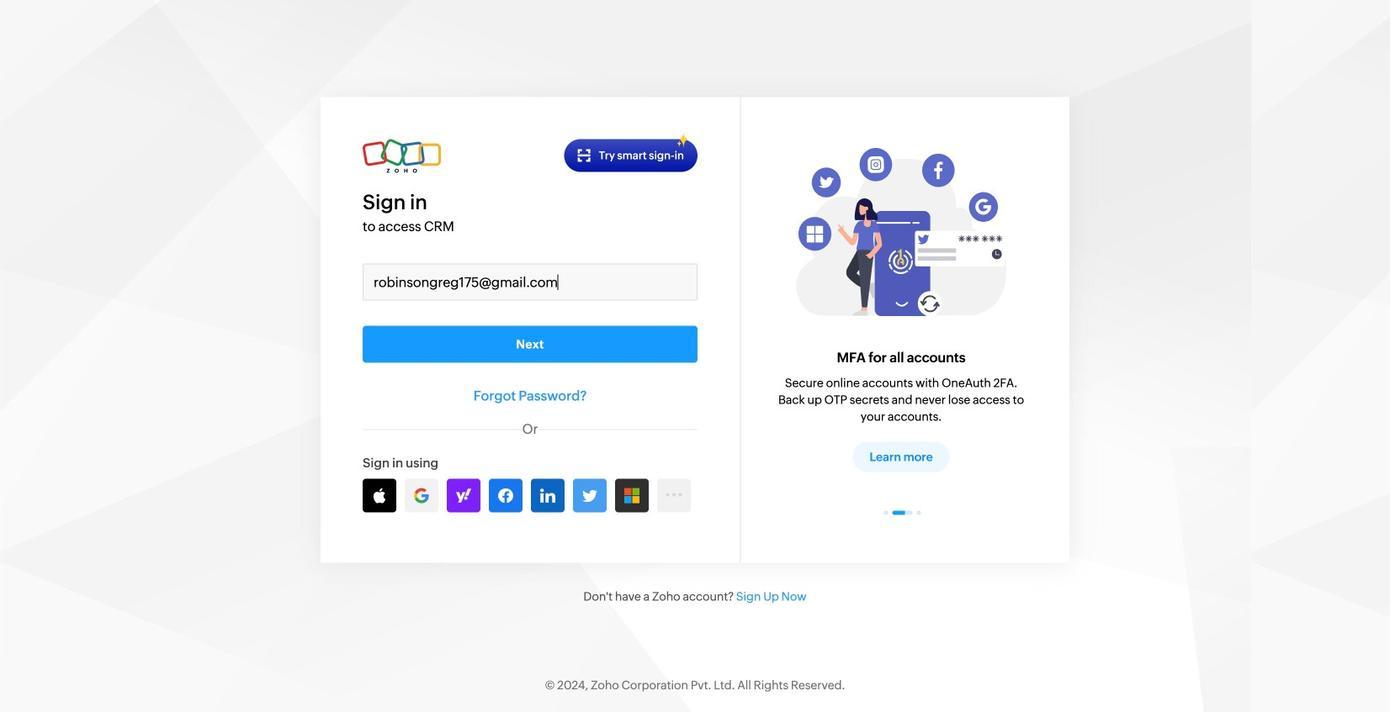 Task type: describe. For each thing, give the bounding box(es) containing it.
facebook_small image
[[498, 489, 513, 504]]

smartqr image
[[578, 149, 590, 162]]

shine image
[[677, 133, 688, 149]]

linkedin_small image
[[540, 489, 555, 504]]



Task type: vqa. For each thing, say whether or not it's contained in the screenshot.
apple_small IMAGE
yes



Task type: locate. For each thing, give the bounding box(es) containing it.
twitter_small image
[[582, 489, 597, 504]]

Email address or mobile number text field
[[363, 264, 698, 301]]

yahoo_small image
[[456, 489, 471, 504]]

apple_small image
[[372, 489, 387, 504]]



